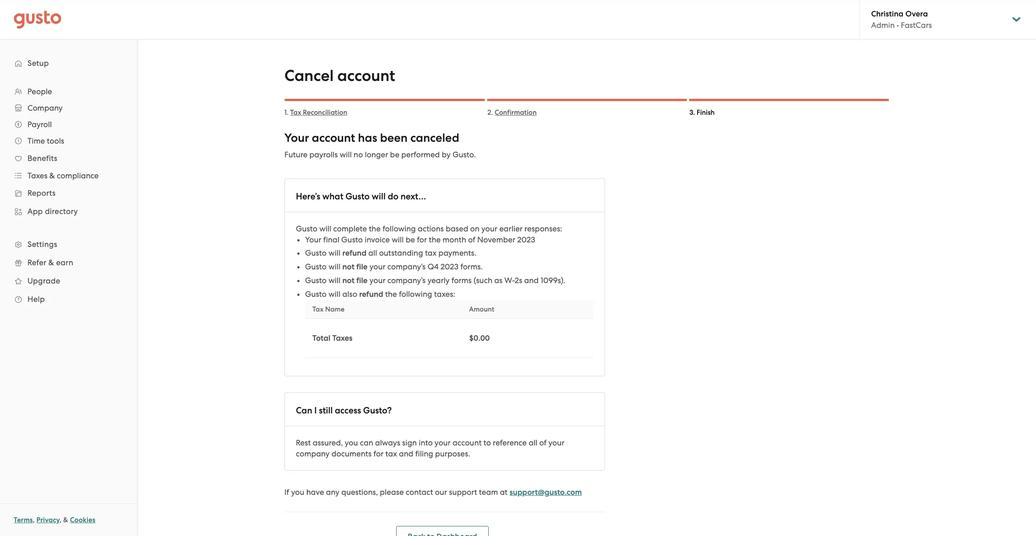 Task type: locate. For each thing, give the bounding box(es) containing it.
tax reconciliation
[[290, 109, 347, 117]]

app directory link
[[9, 203, 128, 220]]

& inside 'dropdown button'
[[49, 171, 55, 180]]

the inside gusto will also refund the following taxes:
[[385, 290, 397, 299]]

0 vertical spatial tax
[[290, 109, 301, 117]]

you inside if you have any questions, please contact our support team at support@gusto.com
[[291, 488, 304, 497]]

be up outstanding
[[406, 235, 415, 245]]

future
[[284, 150, 308, 159]]

support@gusto.com
[[510, 488, 582, 498]]

help link
[[9, 291, 128, 308]]

1 horizontal spatial all
[[529, 439, 537, 448]]

2 horizontal spatial the
[[429, 235, 441, 245]]

& left earn
[[48, 258, 54, 268]]

gusto will also refund the following taxes:
[[305, 290, 455, 300]]

privacy link
[[36, 517, 60, 525]]

1 vertical spatial following
[[399, 290, 432, 299]]

complete
[[333, 224, 367, 234]]

0 horizontal spatial taxes
[[27, 171, 47, 180]]

for down the always
[[374, 450, 384, 459]]

1 vertical spatial for
[[374, 450, 384, 459]]

2 vertical spatial &
[[63, 517, 68, 525]]

1 vertical spatial &
[[48, 258, 54, 268]]

taxes inside 'dropdown button'
[[27, 171, 47, 180]]

, left cookies
[[60, 517, 62, 525]]

the right also
[[385, 290, 397, 299]]

of right reference in the bottom of the page
[[539, 439, 547, 448]]

following down yearly at the left of the page
[[399, 290, 432, 299]]

if
[[284, 488, 289, 497]]

forms
[[452, 276, 472, 285]]

0 vertical spatial you
[[345, 439, 358, 448]]

all inside your final gusto invoice will be for the month of november 2023 gusto will refund all outstanding tax payments. gusto will not file your company's q 4 2023 forms. gusto will not file your company's yearly forms (such as w-2s and 1099s).
[[368, 249, 377, 258]]

all right reference in the bottom of the page
[[529, 439, 537, 448]]

help
[[27, 295, 45, 304]]

1 vertical spatial file
[[356, 276, 368, 286]]

0 vertical spatial for
[[417, 235, 427, 245]]

& for earn
[[48, 258, 54, 268]]

tax left reconciliation
[[290, 109, 301, 117]]

, left privacy link
[[33, 517, 35, 525]]

1 vertical spatial and
[[399, 450, 413, 459]]

to
[[484, 439, 491, 448]]

0 vertical spatial of
[[468, 235, 475, 245]]

of inside your final gusto invoice will be for the month of november 2023 gusto will refund all outstanding tax payments. gusto will not file your company's q 4 2023 forms. gusto will not file your company's yearly forms (such as w-2s and 1099s).
[[468, 235, 475, 245]]

have
[[306, 488, 324, 497]]

tax inside list
[[312, 306, 324, 314]]

your inside your final gusto invoice will be for the month of november 2023 gusto will refund all outstanding tax payments. gusto will not file your company's q 4 2023 forms. gusto will not file your company's yearly forms (such as w-2s and 1099s).
[[305, 235, 321, 245]]

benefits
[[27, 154, 57, 163]]

1 vertical spatial refund
[[359, 290, 383, 300]]

list
[[0, 83, 137, 309], [296, 235, 594, 359]]

the
[[369, 224, 381, 234], [429, 235, 441, 245], [385, 290, 397, 299]]

people
[[27, 87, 52, 96]]

your up future
[[284, 131, 309, 145]]

2 , from the left
[[60, 517, 62, 525]]

1 vertical spatial account
[[312, 131, 355, 145]]

reconciliation
[[303, 109, 347, 117]]

1 horizontal spatial of
[[539, 439, 547, 448]]

1 vertical spatial of
[[539, 439, 547, 448]]

here's
[[296, 191, 320, 202]]

0 vertical spatial 2023
[[517, 235, 535, 245]]

can
[[360, 439, 373, 448]]

and right 2s
[[524, 276, 539, 285]]

1 horizontal spatial list
[[296, 235, 594, 359]]

of
[[468, 235, 475, 245], [539, 439, 547, 448]]

next…
[[401, 191, 426, 202]]

list containing people
[[0, 83, 137, 309]]

time tools button
[[9, 133, 128, 149]]

yearly
[[428, 276, 450, 285]]

can i still access gusto?
[[296, 406, 392, 416]]

you up the documents
[[345, 439, 358, 448]]

0 horizontal spatial list
[[0, 83, 137, 309]]

0 horizontal spatial of
[[468, 235, 475, 245]]

1 horizontal spatial for
[[417, 235, 427, 245]]

0 horizontal spatial the
[[369, 224, 381, 234]]

tax down the always
[[385, 450, 397, 459]]

0 horizontal spatial tax
[[385, 450, 397, 459]]

0 vertical spatial refund
[[342, 249, 367, 258]]

0 vertical spatial &
[[49, 171, 55, 180]]

0 vertical spatial the
[[369, 224, 381, 234]]

your account has been canceled
[[284, 131, 459, 145]]

at
[[500, 488, 508, 497]]

actions
[[418, 224, 444, 234]]

0 vertical spatial not
[[342, 262, 354, 272]]

0 horizontal spatial tax
[[290, 109, 301, 117]]

1 vertical spatial not
[[342, 276, 354, 286]]

2 vertical spatial the
[[385, 290, 397, 299]]

you
[[345, 439, 358, 448], [291, 488, 304, 497]]

and down sign
[[399, 450, 413, 459]]

company
[[296, 450, 330, 459]]

compliance
[[57, 171, 99, 180]]

2 not from the top
[[342, 276, 354, 286]]

1 vertical spatial you
[[291, 488, 304, 497]]

all down the invoice on the top of page
[[368, 249, 377, 258]]

you right if
[[291, 488, 304, 497]]

0 horizontal spatial be
[[390, 150, 399, 159]]

1 vertical spatial your
[[305, 235, 321, 245]]

1 vertical spatial tax
[[385, 450, 397, 459]]

into
[[419, 439, 433, 448]]

0 vertical spatial file
[[356, 262, 368, 272]]

1 horizontal spatial you
[[345, 439, 358, 448]]

1 vertical spatial taxes
[[332, 334, 352, 344]]

rest
[[296, 439, 311, 448]]

gusto
[[345, 191, 370, 202], [296, 224, 317, 234], [341, 235, 363, 245], [305, 249, 327, 258], [305, 262, 327, 272], [305, 276, 327, 285], [305, 290, 327, 299]]

2023 right 4
[[441, 262, 459, 272]]

2 file from the top
[[356, 276, 368, 286]]

following
[[383, 224, 416, 234], [399, 290, 432, 299]]

outstanding
[[379, 249, 423, 258]]

name
[[325, 306, 345, 314]]

for inside your final gusto invoice will be for the month of november 2023 gusto will refund all outstanding tax payments. gusto will not file your company's q 4 2023 forms. gusto will not file your company's yearly forms (such as w-2s and 1099s).
[[417, 235, 427, 245]]

overa
[[905, 9, 928, 19]]

1 horizontal spatial the
[[385, 290, 397, 299]]

november
[[477, 235, 515, 245]]

0 horizontal spatial for
[[374, 450, 384, 459]]

2023 down earlier
[[517, 235, 535, 245]]

longer
[[365, 150, 388, 159]]

2023
[[517, 235, 535, 245], [441, 262, 459, 272]]

1 vertical spatial all
[[529, 439, 537, 448]]

tax inside your final gusto invoice will be for the month of november 2023 gusto will refund all outstanding tax payments. gusto will not file your company's q 4 2023 forms. gusto will not file your company's yearly forms (such as w-2s and 1099s).
[[425, 249, 437, 258]]

tax
[[290, 109, 301, 117], [312, 306, 324, 314]]

forms.
[[460, 262, 483, 272]]

people button
[[9, 83, 128, 100]]

account inside rest assured, you can always sign into your account to reference all of your company documents for tax and filing purposes.
[[453, 439, 482, 448]]

reports link
[[9, 185, 128, 202]]

tax up q
[[425, 249, 437, 258]]

1 horizontal spatial and
[[524, 276, 539, 285]]

1 vertical spatial company's
[[387, 276, 426, 285]]

1 horizontal spatial be
[[406, 235, 415, 245]]

time
[[27, 137, 45, 146]]

& down benefits
[[49, 171, 55, 180]]

2 vertical spatial account
[[453, 439, 482, 448]]

your left final
[[305, 235, 321, 245]]

finish
[[697, 109, 715, 117]]

1 vertical spatial 2023
[[441, 262, 459, 272]]

cookies button
[[70, 515, 95, 526]]

0 vertical spatial be
[[390, 150, 399, 159]]

refund down complete
[[342, 249, 367, 258]]

taxes:
[[434, 290, 455, 299]]

refund right also
[[359, 290, 383, 300]]

1 vertical spatial the
[[429, 235, 441, 245]]

1 horizontal spatial tax
[[312, 306, 324, 314]]

all
[[368, 249, 377, 258], [529, 439, 537, 448]]

0 horizontal spatial all
[[368, 249, 377, 258]]

0 vertical spatial all
[[368, 249, 377, 258]]

0 vertical spatial account
[[337, 66, 395, 85]]

contact
[[406, 488, 433, 497]]

0 horizontal spatial ,
[[33, 517, 35, 525]]

of down on
[[468, 235, 475, 245]]

documents
[[332, 450, 372, 459]]

0 horizontal spatial you
[[291, 488, 304, 497]]

taxes up reports
[[27, 171, 47, 180]]

terms
[[14, 517, 33, 525]]

1 horizontal spatial ,
[[60, 517, 62, 525]]

upgrade link
[[9, 273, 128, 289]]

0 horizontal spatial and
[[399, 450, 413, 459]]

tax left the name
[[312, 306, 324, 314]]

be down been
[[390, 150, 399, 159]]

been
[[380, 131, 408, 145]]

0 vertical spatial tax
[[425, 249, 437, 258]]

company
[[27, 104, 63, 113]]

for down gusto will complete the following actions based on your earlier responses:
[[417, 235, 427, 245]]

1 vertical spatial tax
[[312, 306, 324, 314]]

the up the invoice on the top of page
[[369, 224, 381, 234]]

payroll
[[27, 120, 52, 129]]

setup
[[27, 59, 49, 68]]

has
[[358, 131, 377, 145]]

you inside rest assured, you can always sign into your account to reference all of your company documents for tax and filing purposes.
[[345, 439, 358, 448]]

time tools
[[27, 137, 64, 146]]

tools
[[47, 137, 64, 146]]

$0.00
[[469, 334, 490, 344]]

settings
[[27, 240, 57, 249]]

0 vertical spatial your
[[284, 131, 309, 145]]

& left cookies button
[[63, 517, 68, 525]]

0 vertical spatial and
[[524, 276, 539, 285]]

on
[[470, 224, 480, 234]]

the down actions
[[429, 235, 441, 245]]

account for cancel
[[337, 66, 395, 85]]

taxes right total
[[332, 334, 352, 344]]

be inside your final gusto invoice will be for the month of november 2023 gusto will refund all outstanding tax payments. gusto will not file your company's q 4 2023 forms. gusto will not file your company's yearly forms (such as w-2s and 1099s).
[[406, 235, 415, 245]]

tax for tax name
[[312, 306, 324, 314]]

1 horizontal spatial tax
[[425, 249, 437, 258]]

and inside your final gusto invoice will be for the month of november 2023 gusto will refund all outstanding tax payments. gusto will not file your company's q 4 2023 forms. gusto will not file your company's yearly forms (such as w-2s and 1099s).
[[524, 276, 539, 285]]

0 vertical spatial following
[[383, 224, 416, 234]]

month
[[443, 235, 466, 245]]

i
[[314, 406, 317, 416]]

0 vertical spatial taxes
[[27, 171, 47, 180]]

following up outstanding
[[383, 224, 416, 234]]

0 horizontal spatial 2023
[[441, 262, 459, 272]]

tax inside rest assured, you can always sign into your account to reference all of your company documents for tax and filing purposes.
[[385, 450, 397, 459]]

setup link
[[9, 55, 128, 71]]

cancel
[[284, 66, 334, 85]]

the inside your final gusto invoice will be for the month of november 2023 gusto will refund all outstanding tax payments. gusto will not file your company's q 4 2023 forms. gusto will not file your company's yearly forms (such as w-2s and 1099s).
[[429, 235, 441, 245]]

(such
[[474, 276, 492, 285]]

account
[[337, 66, 395, 85], [312, 131, 355, 145], [453, 439, 482, 448]]

0 vertical spatial company's
[[387, 262, 426, 272]]

1 vertical spatial be
[[406, 235, 415, 245]]



Task type: describe. For each thing, give the bounding box(es) containing it.
invoice
[[365, 235, 390, 245]]

filing
[[415, 450, 433, 459]]

of inside rest assured, you can always sign into your account to reference all of your company documents for tax and filing purposes.
[[539, 439, 547, 448]]

canceled
[[410, 131, 459, 145]]

1 file from the top
[[356, 262, 368, 272]]

settings link
[[9, 236, 128, 253]]

total
[[312, 334, 330, 344]]

privacy
[[36, 517, 60, 525]]

reference
[[493, 439, 527, 448]]

by
[[442, 150, 451, 159]]

refer & earn link
[[9, 255, 128, 271]]

payments.
[[439, 249, 477, 258]]

if you have any questions, please contact our support team at support@gusto.com
[[284, 488, 582, 498]]

earlier
[[499, 224, 523, 234]]

sign
[[402, 439, 417, 448]]

•
[[897, 21, 899, 30]]

cookies
[[70, 517, 95, 525]]

what
[[322, 191, 343, 202]]

will inside gusto will also refund the following taxes:
[[329, 290, 341, 299]]

terms link
[[14, 517, 33, 525]]

benefits link
[[9, 150, 128, 167]]

any
[[326, 488, 339, 497]]

q
[[428, 262, 434, 272]]

account for your
[[312, 131, 355, 145]]

4
[[434, 262, 439, 272]]

future payrolls will no longer be performed by gusto.
[[284, 150, 476, 159]]

earn
[[56, 258, 73, 268]]

your for your final gusto invoice will be for the month of november 2023 gusto will refund all outstanding tax payments. gusto will not file your company's q 4 2023 forms. gusto will not file your company's yearly forms (such as w-2s and 1099s).
[[305, 235, 321, 245]]

app directory
[[27, 207, 78, 216]]

payroll button
[[9, 116, 128, 133]]

your for your account has been canceled
[[284, 131, 309, 145]]

and inside rest assured, you can always sign into your account to reference all of your company documents for tax and filing purposes.
[[399, 450, 413, 459]]

team
[[479, 488, 498, 497]]

christina overa admin • fastcars
[[871, 9, 932, 30]]

payrolls
[[309, 150, 338, 159]]

1 not from the top
[[342, 262, 354, 272]]

final
[[323, 235, 339, 245]]

app
[[27, 207, 43, 216]]

1099s).
[[541, 276, 565, 285]]

tax for tax reconciliation
[[290, 109, 301, 117]]

refund inside your final gusto invoice will be for the month of november 2023 gusto will refund all outstanding tax payments. gusto will not file your company's q 4 2023 forms. gusto will not file your company's yearly forms (such as w-2s and 1099s).
[[342, 249, 367, 258]]

be for future payrolls will no longer be performed by gusto.
[[390, 150, 399, 159]]

tax for company
[[385, 450, 397, 459]]

1 horizontal spatial taxes
[[332, 334, 352, 344]]

w-
[[504, 276, 515, 285]]

here's what gusto will do next…
[[296, 191, 426, 202]]

home image
[[14, 10, 61, 29]]

our
[[435, 488, 447, 497]]

taxes & compliance
[[27, 171, 99, 180]]

also
[[342, 290, 357, 299]]

access
[[335, 406, 361, 416]]

& for compliance
[[49, 171, 55, 180]]

following inside gusto will also refund the following taxes:
[[399, 290, 432, 299]]

always
[[375, 439, 400, 448]]

confirmation
[[495, 109, 537, 117]]

tax for refund
[[425, 249, 437, 258]]

1 horizontal spatial 2023
[[517, 235, 535, 245]]

directory
[[45, 207, 78, 216]]

all inside rest assured, you can always sign into your account to reference all of your company documents for tax and filing purposes.
[[529, 439, 537, 448]]

1 , from the left
[[33, 517, 35, 525]]

questions,
[[341, 488, 378, 497]]

for inside rest assured, you can always sign into your account to reference all of your company documents for tax and filing purposes.
[[374, 450, 384, 459]]

christina
[[871, 9, 904, 19]]

purposes.
[[435, 450, 470, 459]]

still
[[319, 406, 333, 416]]

please
[[380, 488, 404, 497]]

amount
[[469, 306, 494, 314]]

responses:
[[525, 224, 562, 234]]

as
[[494, 276, 503, 285]]

gusto?
[[363, 406, 392, 416]]

support
[[449, 488, 477, 497]]

2 company's from the top
[[387, 276, 426, 285]]

reports
[[27, 189, 56, 198]]

1 company's from the top
[[387, 262, 426, 272]]

do
[[388, 191, 398, 202]]

company button
[[9, 100, 128, 116]]

taxes & compliance button
[[9, 168, 128, 184]]

list containing refund
[[296, 235, 594, 359]]

gusto navigation element
[[0, 39, 137, 323]]

gusto.
[[453, 150, 476, 159]]

can
[[296, 406, 312, 416]]

performed
[[401, 150, 440, 159]]

be for your final gusto invoice will be for the month of november 2023 gusto will refund all outstanding tax payments. gusto will not file your company's q 4 2023 forms. gusto will not file your company's yearly forms (such as w-2s and 1099s).
[[406, 235, 415, 245]]

support@gusto.com link
[[510, 488, 582, 498]]

gusto inside gusto will also refund the following taxes:
[[305, 290, 327, 299]]

2s
[[515, 276, 522, 285]]

your final gusto invoice will be for the month of november 2023 gusto will refund all outstanding tax payments. gusto will not file your company's q 4 2023 forms. gusto will not file your company's yearly forms (such as w-2s and 1099s).
[[305, 235, 565, 286]]

assured,
[[313, 439, 343, 448]]

based
[[446, 224, 468, 234]]

refer & earn
[[27, 258, 73, 268]]

tax reconciliation link
[[290, 109, 347, 117]]

terms , privacy , & cookies
[[14, 517, 95, 525]]



Task type: vqa. For each thing, say whether or not it's contained in the screenshot.
right for
yes



